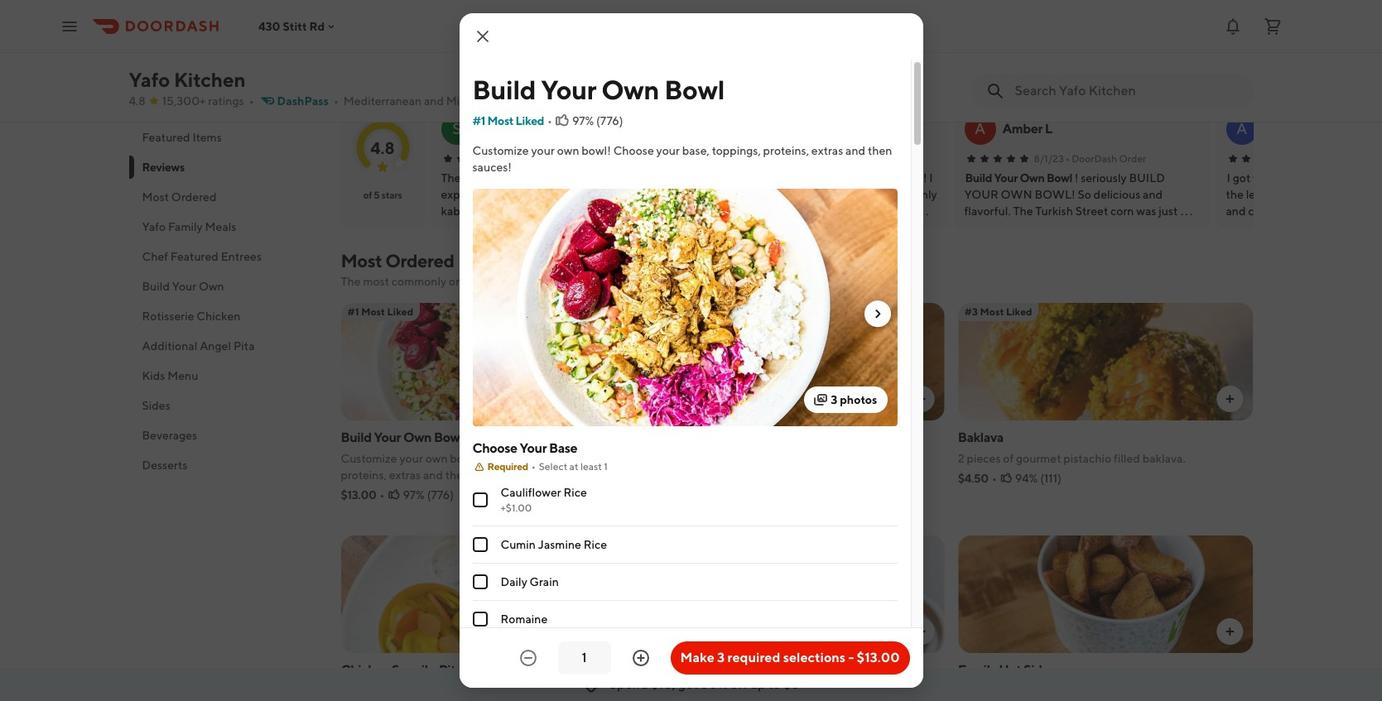 Task type: vqa. For each thing, say whether or not it's contained in the screenshot.
'get'
yes



Task type: locate. For each thing, give the bounding box(es) containing it.
toppings, inside build your own bowl customize your own bowl!  choose your base, toppings, proteins, extras and then sauces!
[[581, 452, 630, 466]]

liked for build your own bowl
[[387, 306, 414, 318]]

own inside button
[[199, 280, 224, 293]]

1 horizontal spatial bowl!
[[582, 144, 611, 157]]

• doordash order right the 8/26/23
[[812, 152, 893, 165]]

build your own bowl for 8/1/23
[[966, 172, 1073, 185]]

(776) down 3.4
[[597, 114, 624, 128]]

0 vertical spatial extras
[[812, 144, 844, 157]]

15,300+ down reviews link
[[341, 75, 385, 89]]

ordered inside 'button'
[[171, 191, 217, 204]]

1 vertical spatial chicken
[[341, 663, 390, 679]]

select
[[539, 461, 568, 473]]

kids left menu
[[142, 370, 165, 383]]

-
[[849, 650, 855, 666]]

#3
[[965, 306, 979, 318]]

chef
[[142, 250, 168, 263]]

grain
[[530, 576, 559, 589]]

2 a from the left
[[1237, 120, 1248, 138]]

reviews up mediterranean
[[341, 51, 408, 72]]

0 vertical spatial #1
[[473, 114, 486, 128]]

1 horizontal spatial 97% (776)
[[572, 114, 624, 128]]

2 • doordash order from the left
[[812, 152, 893, 165]]

add item to cart image for baklava
[[1224, 393, 1237, 406]]

bite
[[341, 685, 362, 698]]

4.8 down mediterranean
[[371, 138, 395, 157]]

pita
[[234, 340, 255, 353]]

chicken inside button
[[197, 310, 241, 323]]

• inside choose your base group
[[532, 461, 536, 473]]

$13.00 •
[[341, 489, 385, 502]]

rice
[[564, 487, 587, 500], [584, 539, 607, 552]]

ordered up commonly
[[385, 250, 454, 272]]

sized inside kids entrée kid sized entrée where you pick a protein and side.
[[670, 685, 697, 698]]

and right the 8/26/23
[[846, 144, 866, 157]]

most down the most
[[361, 306, 385, 318]]

cumin jasmine rice
[[501, 539, 607, 552]]

1 vertical spatial ordered
[[385, 250, 454, 272]]

build your own bowl button down 8/1/23
[[966, 170, 1073, 186]]

94%
[[1016, 472, 1039, 486]]

doordash right the 8/26/23
[[818, 152, 864, 165]]

spend
[[610, 677, 649, 693]]

8/26/23
[[773, 152, 811, 165]]

1 vertical spatial (776)
[[427, 489, 454, 502]]

1 doordash from the left
[[556, 152, 602, 165]]

and left side.
[[866, 685, 886, 698]]

0 horizontal spatial #1
[[348, 306, 359, 318]]

to
[[769, 677, 781, 693]]

1 vertical spatial kids
[[650, 663, 676, 679]]

rice down at
[[564, 487, 587, 500]]

toppings, left the 8/26/23
[[712, 144, 761, 157]]

toppings, inside "customize your own bowl!  choose your base, toppings, proteins, extras and then sauces!"
[[712, 144, 761, 157]]

chicken up bite
[[341, 663, 390, 679]]

ordered up "yafo family meals"
[[171, 191, 217, 204]]

0 vertical spatial 15,300+
[[341, 75, 385, 89]]

your inside group
[[520, 441, 547, 457]]

1 vertical spatial bowl!
[[450, 452, 480, 466]]

0 vertical spatial toppings,
[[712, 144, 761, 157]]

own left required
[[426, 452, 448, 466]]

featured items button
[[129, 123, 321, 152]]

extras inside "customize your own bowl!  choose your base, toppings, proteins, extras and then sauces!"
[[812, 144, 844, 157]]

2 horizontal spatial sides
[[1024, 663, 1056, 679]]

•
[[425, 75, 430, 89], [249, 94, 254, 108], [334, 94, 339, 108], [548, 114, 553, 128], [550, 152, 554, 165], [812, 152, 816, 165], [1066, 152, 1070, 165], [532, 461, 536, 473], [993, 472, 997, 486], [380, 489, 385, 502]]

amber
[[1003, 121, 1043, 137]]

ordered for most ordered
[[171, 191, 217, 204]]

1 vertical spatial reviews
[[142, 161, 185, 174]]

3 • doordash order from the left
[[1066, 152, 1147, 165]]

side.
[[889, 685, 913, 698]]

0 vertical spatial ratings
[[387, 75, 423, 89]]

15,300+ inside reviews 15,300+ ratings • 141 public reviews
[[341, 75, 385, 89]]

1 build your own bowl button from the left
[[704, 170, 811, 186]]

ordered
[[171, 191, 217, 204], [385, 250, 454, 272]]

ratings up mediterranean
[[387, 75, 423, 89]]

customize your own bowl!  choose your base, toppings, proteins, extras and then sauces!
[[473, 144, 893, 174]]

kids inside button
[[142, 370, 165, 383]]

additional
[[142, 340, 197, 353]]

0 horizontal spatial 15,300+
[[162, 94, 206, 108]]

1 vertical spatial add item to cart image
[[607, 626, 620, 639]]

0 horizontal spatial of
[[363, 189, 372, 201]]

1 horizontal spatial chicken
[[341, 663, 390, 679]]

• doordash order right 8/1/23
[[1066, 152, 1147, 165]]

0 horizontal spatial a
[[975, 120, 986, 138]]

1 vertical spatial hot
[[999, 663, 1022, 679]]

#1 most liked
[[473, 114, 544, 128], [348, 306, 414, 318]]

3 left photos on the right of the page
[[831, 394, 838, 407]]

1 horizontal spatial ratings
[[387, 75, 423, 89]]

kid
[[650, 685, 668, 698]]

+$1.00
[[501, 502, 532, 515]]

most right #3
[[981, 306, 1005, 318]]

1 vertical spatial 4.8
[[371, 138, 395, 157]]

0 vertical spatial reviews
[[341, 51, 408, 72]]

sauces! inside "customize your own bowl!  choose your base, toppings, proteins, extras and then sauces!"
[[473, 161, 512, 174]]

• inside reviews 15,300+ ratings • 141 public reviews
[[425, 75, 430, 89]]

of left the 5
[[363, 189, 372, 201]]

yafo up chef
[[142, 220, 166, 234]]

build your own bowl button
[[704, 170, 811, 186], [966, 170, 1073, 186]]

3 doordash from the left
[[1072, 152, 1118, 165]]

most inside build your own bowl dialog
[[488, 114, 514, 128]]

0 horizontal spatial reviews
[[142, 161, 185, 174]]

add item to cart image
[[607, 393, 620, 406], [915, 393, 929, 406], [915, 626, 929, 639], [1224, 626, 1237, 639]]

baklava image
[[959, 303, 1254, 421]]

doordash right 11/16/23
[[556, 152, 602, 165]]

0 vertical spatial own
[[557, 144, 580, 157]]

94% (111)
[[1016, 472, 1062, 486]]

(776) down build your own bowl customize your own bowl!  choose your base, toppings, proteins, extras and then sauces!
[[427, 489, 454, 502]]

reviews inside reviews 15,300+ ratings • 141 public reviews
[[341, 51, 408, 72]]

bowl left choose your base
[[434, 430, 464, 446]]

of right pieces
[[1004, 452, 1014, 466]]

baklava
[[959, 430, 1004, 446]]

choose inside "customize your own bowl!  choose your base, toppings, proteins, extras and then sauces!"
[[614, 144, 654, 157]]

sauces! down stephanie at the top of the page
[[473, 161, 512, 174]]

kids up kid
[[650, 663, 676, 679]]

extras inside build your own bowl customize your own bowl!  choose your base, toppings, proteins, extras and then sauces!
[[389, 469, 421, 482]]

0 horizontal spatial • doordash order
[[550, 152, 631, 165]]

doordash
[[556, 152, 602, 165], [818, 152, 864, 165], [1072, 152, 1118, 165]]

• doordash order down food
[[550, 152, 631, 165]]

1 vertical spatial base,
[[551, 452, 578, 466]]

ratings down kitchen
[[208, 94, 244, 108]]

build your own bowl button down the 8/26/23
[[704, 170, 811, 186]]

$8
[[784, 677, 800, 693]]

#1 down the
[[348, 306, 359, 318]]

kids menu
[[142, 370, 198, 383]]

build inside build your own button
[[142, 280, 170, 293]]

featured down "yafo family meals"
[[171, 250, 219, 263]]

1 • doordash order from the left
[[550, 152, 631, 165]]

0 horizontal spatial build your own bowl button
[[704, 170, 811, 186]]

2 build your own bowl button from the left
[[966, 170, 1073, 186]]

1 order from the left
[[604, 152, 631, 165]]

1 horizontal spatial ordered
[[385, 250, 454, 272]]

chicken
[[197, 310, 241, 323], [341, 663, 390, 679]]

0 horizontal spatial sides
[[142, 399, 170, 413]]

1 vertical spatial then
[[446, 469, 470, 482]]

3 order from the left
[[1120, 152, 1147, 165]]

1 vertical spatial proteins,
[[341, 469, 387, 482]]

Cumin Jasmine Rice checkbox
[[473, 538, 488, 553]]

97% (776) down 3.4
[[572, 114, 624, 128]]

ordered inside most ordered the most commonly ordered items and dishes from this store
[[385, 250, 454, 272]]

items
[[493, 275, 522, 288]]

$4.50 •
[[959, 472, 997, 486]]

most down eastern
[[488, 114, 514, 128]]

most up "yafo family meals"
[[142, 191, 169, 204]]

0 horizontal spatial sized
[[365, 685, 392, 698]]

1 horizontal spatial hot
[[999, 663, 1022, 679]]

and down 141
[[424, 94, 444, 108]]

featured left items
[[142, 131, 190, 144]]

bowl inside build your own bowl customize your own bowl!  choose your base, toppings, proteins, extras and then sauces!
[[434, 430, 464, 446]]

1 vertical spatial #1
[[348, 306, 359, 318]]

and inside "customize your own bowl!  choose your base, toppings, proteins, extras and then sauces!"
[[846, 144, 866, 157]]

reviews for reviews 15,300+ ratings • 141 public reviews
[[341, 51, 408, 72]]

selections
[[784, 650, 846, 666]]

1 horizontal spatial kids
[[650, 663, 676, 679]]

1 vertical spatial yafo
[[142, 220, 166, 234]]

0 vertical spatial rice
[[564, 487, 587, 500]]

chicken up angel
[[197, 310, 241, 323]]

pick
[[793, 685, 815, 698]]

1 horizontal spatial 3
[[831, 394, 838, 407]]

sides
[[142, 399, 170, 413], [735, 430, 766, 446], [1024, 663, 1056, 679]]

0 horizontal spatial ordered
[[171, 191, 217, 204]]

1 horizontal spatial sides
[[735, 430, 766, 446]]

reviews link
[[341, 51, 408, 72]]

sized right kid
[[670, 685, 697, 698]]

3 photos
[[831, 394, 878, 407]]

0 vertical spatial bowl!
[[582, 144, 611, 157]]

kids entrée image
[[650, 536, 945, 654]]

spend $15, get 30% off up to $8
[[610, 677, 800, 693]]

sized inside chicken spanikopita bite sized baked pitas stuffed with chicken, spinach,
[[365, 685, 392, 698]]

97% (776) right "$13.00 •"
[[403, 489, 454, 502]]

proteins,
[[764, 144, 810, 157], [341, 469, 387, 482]]

1 horizontal spatial $13.00
[[857, 650, 900, 666]]

0 horizontal spatial ratings
[[208, 94, 244, 108]]

daily grain
[[501, 576, 559, 589]]

liked down commonly
[[387, 306, 414, 318]]

cauliflower
[[501, 487, 562, 500]]

0 vertical spatial customize
[[473, 144, 529, 157]]

sauces! up +$1.00 at left
[[472, 469, 512, 482]]

0 vertical spatial (776)
[[597, 114, 624, 128]]

add review button
[[1093, 64, 1178, 90]]

1 horizontal spatial extras
[[812, 144, 844, 157]]

0 vertical spatial next image
[[1234, 70, 1247, 84]]

choose up required
[[473, 441, 518, 457]]

add item to cart image for family hot sides
[[1224, 626, 1237, 639]]

customize down stephanie at the top of the page
[[473, 144, 529, 157]]

most inside most ordered the most commonly ordered items and dishes from this store
[[341, 250, 382, 272]]

yafo inside button
[[142, 220, 166, 234]]

0 horizontal spatial doordash
[[556, 152, 602, 165]]

1 horizontal spatial 15,300+
[[341, 75, 385, 89]]

family inside button
[[168, 220, 203, 234]]

choose your base group
[[473, 440, 898, 676]]

order
[[604, 152, 631, 165], [866, 152, 893, 165], [1120, 152, 1147, 165]]

choose up cauliflower
[[482, 452, 523, 466]]

1 horizontal spatial then
[[868, 144, 893, 157]]

0 items, open order cart image
[[1264, 16, 1283, 36]]

liked for individual hot sides
[[698, 306, 724, 318]]

0 horizontal spatial bowl!
[[450, 452, 480, 466]]

of inside baklava 2 pieces of gourmet pistachio filled baklava.
[[1004, 452, 1014, 466]]

kids for entrée
[[650, 663, 676, 679]]

1 vertical spatial sides
[[735, 430, 766, 446]]

#1 down mediterranean and middle eastern street food
[[473, 114, 486, 128]]

featured items
[[142, 131, 222, 144]]

most up the
[[341, 250, 382, 272]]

0 vertical spatial sauces!
[[473, 161, 512, 174]]

choose down mi
[[614, 144, 654, 157]]

then inside "customize your own bowl!  choose your base, toppings, proteins, extras and then sauces!"
[[868, 144, 893, 157]]

up
[[750, 677, 766, 693]]

15,300+
[[341, 75, 385, 89], [162, 94, 206, 108]]

individual hot sides
[[650, 430, 766, 446]]

individual
[[650, 430, 708, 446]]

1 horizontal spatial (776)
[[597, 114, 624, 128]]

photos
[[840, 394, 878, 407]]

1 horizontal spatial reviews
[[341, 51, 408, 72]]

protein
[[826, 685, 864, 698]]

sauces!
[[473, 161, 512, 174], [472, 469, 512, 482]]

93%
[[524, 9, 546, 22]]

1 horizontal spatial of
[[1004, 452, 1014, 466]]

0 horizontal spatial #1 most liked
[[348, 306, 414, 318]]

Daily Grain checkbox
[[473, 575, 488, 590]]

stephanie
[[479, 121, 539, 137]]

0 vertical spatial ordered
[[171, 191, 217, 204]]

1 horizontal spatial proteins,
[[764, 144, 810, 157]]

1 horizontal spatial sized
[[670, 685, 697, 698]]

rice inside cauliflower rice +$1.00
[[564, 487, 587, 500]]

bowl down the 8/26/23
[[785, 172, 811, 185]]

baklava 2 pieces of gourmet pistachio filled baklava.
[[959, 430, 1186, 466]]

1 horizontal spatial 4.8
[[371, 138, 395, 157]]

liked down street
[[516, 114, 544, 128]]

1 vertical spatial extras
[[389, 469, 421, 482]]

of
[[363, 189, 372, 201], [1004, 452, 1014, 466]]

0 horizontal spatial $13.00
[[341, 489, 377, 502]]

1 horizontal spatial customize
[[473, 144, 529, 157]]

#1 most liked down the most
[[348, 306, 414, 318]]

1 horizontal spatial build your own bowl button
[[966, 170, 1073, 186]]

sized for chicken
[[365, 685, 392, 698]]

dashpass •
[[277, 94, 339, 108]]

0 vertical spatial 97% (776)
[[572, 114, 624, 128]]

97% (776)
[[572, 114, 624, 128], [403, 489, 454, 502]]

most right #2
[[672, 306, 696, 318]]

bowl! left required
[[450, 452, 480, 466]]

store
[[631, 275, 657, 288]]

customize up "$13.00 •"
[[341, 452, 397, 466]]

0 horizontal spatial order
[[604, 152, 631, 165]]

1 vertical spatial family
[[959, 663, 997, 679]]

kids
[[142, 370, 165, 383], [650, 663, 676, 679]]

1 vertical spatial 97% (776)
[[403, 489, 454, 502]]

sides for individual hot sides
[[735, 430, 766, 446]]

• select at least 1
[[532, 461, 608, 473]]

add item to cart image
[[1224, 393, 1237, 406], [607, 626, 620, 639]]

family hot sides
[[959, 663, 1056, 679]]

kids entrée kid sized entrée where you pick a protein and side.
[[650, 663, 913, 698]]

97% right "$13.00 •"
[[403, 489, 425, 502]]

97% (776) inside build your own bowl dialog
[[572, 114, 624, 128]]

2 sized from the left
[[670, 685, 697, 698]]

1 vertical spatial of
[[1004, 452, 1014, 466]]

family hot sides image
[[959, 536, 1254, 654]]

reviews up most ordered
[[142, 161, 185, 174]]

chicken spanikopita bite sized baked pitas stuffed with chicken, spinach,
[[341, 663, 631, 702]]

1 horizontal spatial #1 most liked
[[473, 114, 544, 128]]

#1 most liked down eastern
[[473, 114, 544, 128]]

1 horizontal spatial • doordash order
[[812, 152, 893, 165]]

reviews
[[341, 51, 408, 72], [142, 161, 185, 174]]

required
[[728, 650, 781, 666]]

sized right bite
[[365, 685, 392, 698]]

1 horizontal spatial #1
[[473, 114, 486, 128]]

yafo left kitchen
[[129, 68, 170, 91]]

(776) inside build your own bowl dialog
[[597, 114, 624, 128]]

liked right #3
[[1007, 306, 1033, 318]]

1 sauces! from the top
[[473, 161, 512, 174]]

additional angel pita
[[142, 340, 255, 353]]

1 horizontal spatial add item to cart image
[[1224, 393, 1237, 406]]

0 horizontal spatial own
[[426, 452, 448, 466]]

$13.00 inside make 3 required selections - $13.00 button
[[857, 650, 900, 666]]

0 vertical spatial base,
[[682, 144, 710, 157]]

Romaine checkbox
[[473, 613, 488, 627]]

reviews for reviews
[[142, 161, 185, 174]]

15,300+ down yafo kitchen
[[162, 94, 206, 108]]

bowl! down food
[[582, 144, 611, 157]]

0 horizontal spatial customize
[[341, 452, 397, 466]]

kids inside kids entrée kid sized entrée where you pick a protein and side.
[[650, 663, 676, 679]]

own
[[602, 74, 660, 105], [759, 172, 783, 185], [1020, 172, 1045, 185], [199, 280, 224, 293], [403, 430, 432, 446]]

0 horizontal spatial kids
[[142, 370, 165, 383]]

4.8 down yafo kitchen
[[129, 94, 146, 108]]

2 vertical spatial sides
[[1024, 663, 1056, 679]]

build your own bowl
[[473, 74, 725, 105], [704, 172, 811, 185], [966, 172, 1073, 185]]

sauces! inside build your own bowl customize your own bowl!  choose your base, toppings, proteins, extras and then sauces!
[[472, 469, 512, 482]]

1 horizontal spatial own
[[557, 144, 580, 157]]

order for s
[[604, 152, 631, 165]]

1 vertical spatial own
[[426, 452, 448, 466]]

0 vertical spatial yafo
[[129, 68, 170, 91]]

1 vertical spatial customize
[[341, 452, 397, 466]]

sides button
[[129, 391, 321, 421]]

(776)
[[597, 114, 624, 128], [427, 489, 454, 502]]

from
[[582, 275, 607, 288]]

and right items
[[524, 275, 544, 288]]

most
[[488, 114, 514, 128], [142, 191, 169, 204], [341, 250, 382, 272], [361, 306, 385, 318], [672, 306, 696, 318], [981, 306, 1005, 318]]

toppings, right at
[[581, 452, 630, 466]]

2 sauces! from the top
[[472, 469, 512, 482]]

desserts
[[142, 459, 188, 472]]

1 sized from the left
[[365, 685, 392, 698]]

build your own button
[[129, 272, 321, 302]]

0 horizontal spatial base,
[[551, 452, 578, 466]]

None checkbox
[[473, 493, 488, 508]]

1 horizontal spatial order
[[866, 152, 893, 165]]

your inside button
[[172, 280, 196, 293]]

1 horizontal spatial base,
[[682, 144, 710, 157]]

own right 11/16/23
[[557, 144, 580, 157]]

featured inside "button"
[[171, 250, 219, 263]]

3 right make
[[718, 650, 725, 666]]

kids for menu
[[142, 370, 165, 383]]

kitchen
[[174, 68, 246, 91]]

93% (43)
[[524, 9, 570, 22]]

0 horizontal spatial family
[[168, 220, 203, 234]]

stars
[[382, 189, 402, 201]]

build your own bowl image
[[341, 303, 636, 421]]

order for a
[[1120, 152, 1147, 165]]

97% inside build your own bowl dialog
[[572, 114, 594, 128]]

own inside dialog
[[602, 74, 660, 105]]

rice right jasmine
[[584, 539, 607, 552]]

0 vertical spatial hot
[[710, 430, 732, 446]]

next image
[[1234, 70, 1247, 84], [871, 308, 885, 321]]

of 5 stars
[[363, 189, 402, 201]]

build inside build your own bowl customize your own bowl!  choose your base, toppings, proteins, extras and then sauces!
[[341, 430, 372, 446]]

doordash right 8/1/23
[[1072, 152, 1118, 165]]

liked right #2
[[698, 306, 724, 318]]

and left required
[[423, 469, 443, 482]]

97% down food
[[572, 114, 594, 128]]

family
[[168, 220, 203, 234], [959, 663, 997, 679]]

0 horizontal spatial proteins,
[[341, 469, 387, 482]]

0 vertical spatial kids
[[142, 370, 165, 383]]

1 vertical spatial toppings,
[[581, 452, 630, 466]]

0 vertical spatial #1 most liked
[[473, 114, 544, 128]]

bowl right mi
[[665, 74, 725, 105]]



Task type: describe. For each thing, give the bounding box(es) containing it.
1
[[604, 461, 608, 473]]

l
[[1045, 121, 1053, 137]]

bowl inside dialog
[[665, 74, 725, 105]]

pitas
[[429, 685, 455, 698]]

1 vertical spatial rice
[[584, 539, 607, 552]]

sized for kids
[[670, 685, 697, 698]]

the
[[341, 275, 361, 288]]

entrée
[[699, 685, 734, 698]]

30%
[[701, 677, 728, 693]]

close build your own bowl image
[[473, 27, 493, 46]]

build your own bowl button for 8/1/23
[[966, 170, 1073, 186]]

base
[[549, 441, 578, 457]]

build your own bowl dialog
[[459, 13, 923, 702]]

2 order from the left
[[866, 152, 893, 165]]

add item to cart image for chicken spanikopita
[[607, 626, 620, 639]]

bowl! inside build your own bowl customize your own bowl!  choose your base, toppings, proteins, extras and then sauces!
[[450, 452, 480, 466]]

with
[[497, 685, 520, 698]]

choose inside group
[[473, 441, 518, 457]]

Current quantity is 1 number field
[[568, 650, 601, 668]]

bowl down 8/1/23
[[1047, 172, 1073, 185]]

and inside kids entrée kid sized entrée where you pick a protein and side.
[[866, 685, 886, 698]]

rd
[[309, 19, 325, 33]]

own inside build your own bowl customize your own bowl!  choose your base, toppings, proteins, extras and then sauces!
[[403, 430, 432, 446]]

additional angel pita button
[[129, 331, 321, 361]]

mediterranean and middle eastern street food
[[344, 94, 591, 108]]

hot for individual
[[710, 430, 732, 446]]

8/1/23
[[1034, 152, 1065, 165]]

liked for baklava
[[1007, 306, 1033, 318]]

most ordered the most commonly ordered items and dishes from this store
[[341, 250, 657, 288]]

mi
[[628, 94, 641, 108]]

sides inside "button"
[[142, 399, 170, 413]]

add item to cart image for individual hot sides
[[915, 393, 929, 406]]

doordash for s
[[556, 152, 602, 165]]

public
[[451, 75, 484, 89]]

$15,
[[651, 677, 676, 693]]

proteins, inside build your own bowl customize your own bowl!  choose your base, toppings, proteins, extras and then sauces!
[[341, 469, 387, 482]]

3.4 mi
[[609, 94, 641, 108]]

stephanie y
[[479, 121, 550, 137]]

430 stitt rd button
[[259, 19, 338, 33]]

then inside build your own bowl customize your own bowl!  choose your base, toppings, proteins, extras and then sauces!
[[446, 469, 470, 482]]

3 photos button
[[805, 387, 888, 414]]

chicken spanikopita image
[[341, 536, 636, 654]]

choose your base
[[473, 441, 578, 457]]

doordash for a
[[1072, 152, 1118, 165]]

off
[[731, 677, 748, 693]]

base, inside build your own bowl customize your own bowl!  choose your base, toppings, proteins, extras and then sauces!
[[551, 452, 578, 466]]

notification bell image
[[1224, 16, 1244, 36]]

• doordash order for s
[[550, 152, 631, 165]]

rotisserie chicken
[[142, 310, 241, 323]]

and inside build your own bowl customize your own bowl!  choose your base, toppings, proteins, extras and then sauces!
[[423, 469, 443, 482]]

filled
[[1114, 452, 1141, 466]]

cumin
[[501, 539, 536, 552]]

ratings inside reviews 15,300+ ratings • 141 public reviews
[[387, 75, 423, 89]]

build your own bowl button for 8/26/23
[[704, 170, 811, 186]]

desserts button
[[129, 451, 321, 481]]

individual hot sides image
[[650, 303, 945, 421]]

Item Search search field
[[1015, 82, 1241, 100]]

this
[[609, 275, 629, 288]]

liked inside build your own bowl dialog
[[516, 114, 544, 128]]

customize inside build your own bowl customize your own bowl!  choose your base, toppings, proteins, extras and then sauces!
[[341, 452, 397, 466]]

baked
[[394, 685, 427, 698]]

dishes
[[547, 275, 580, 288]]

chef featured entrees button
[[129, 242, 321, 272]]

mediterranean
[[344, 94, 422, 108]]

93% (43) button
[[498, 0, 647, 32]]

0 vertical spatial 3
[[831, 394, 838, 407]]

1 vertical spatial 3
[[718, 650, 725, 666]]

where
[[737, 685, 769, 698]]

1 a from the left
[[975, 120, 986, 138]]

0 vertical spatial 4.8
[[129, 94, 146, 108]]

at
[[570, 461, 579, 473]]

yafo for yafo kitchen
[[129, 68, 170, 91]]

build your own bowl inside dialog
[[473, 74, 725, 105]]

#1 inside build your own bowl dialog
[[473, 114, 486, 128]]

chicken inside chicken spanikopita bite sized baked pitas stuffed with chicken, spinach,
[[341, 663, 390, 679]]

rotisserie chicken button
[[129, 302, 321, 331]]

2 doordash from the left
[[818, 152, 864, 165]]

middle
[[446, 94, 484, 108]]

next image inside build your own bowl dialog
[[871, 308, 885, 321]]

add item to cart image for build your own bowl
[[607, 393, 620, 406]]

stuffed
[[457, 685, 495, 698]]

add
[[1103, 70, 1126, 84]]

bowl! inside "customize your own bowl!  choose your base, toppings, proteins, extras and then sauces!"
[[582, 144, 611, 157]]

reviews
[[486, 75, 526, 89]]

add item to cart image for kids entrée
[[915, 626, 929, 639]]

customize inside "customize your own bowl!  choose your base, toppings, proteins, extras and then sauces!"
[[473, 144, 529, 157]]

previous image
[[1201, 70, 1214, 84]]

#3 most liked
[[965, 306, 1033, 318]]

most inside 'button'
[[142, 191, 169, 204]]

yafo kitchen
[[129, 68, 246, 91]]

eastern
[[486, 94, 526, 108]]

daily
[[501, 576, 528, 589]]

ordered
[[449, 275, 491, 288]]

beverages button
[[129, 421, 321, 451]]

• doordash order for a
[[1066, 152, 1147, 165]]

y
[[541, 121, 550, 137]]

sides for family hot sides
[[1024, 663, 1056, 679]]

chef featured entrees
[[142, 250, 262, 263]]

meals
[[205, 220, 237, 234]]

1 horizontal spatial family
[[959, 663, 997, 679]]

required
[[488, 461, 528, 473]]

ordered for most ordered the most commonly ordered items and dishes from this store
[[385, 250, 454, 272]]

0 horizontal spatial 97%
[[403, 489, 425, 502]]

spanikopita
[[392, 663, 463, 679]]

s
[[453, 120, 461, 138]]

0 vertical spatial of
[[363, 189, 372, 201]]

$4.50
[[959, 472, 989, 486]]

#1 most liked inside build your own bowl dialog
[[473, 114, 544, 128]]

you
[[772, 685, 791, 698]]

rotisserie
[[142, 310, 194, 323]]

build your own
[[142, 280, 224, 293]]

chicken,
[[522, 685, 566, 698]]

your inside build your own bowl customize your own bowl!  choose your base, toppings, proteins, extras and then sauces!
[[374, 430, 401, 446]]

angel
[[200, 340, 231, 353]]

15,300+ ratings •
[[162, 94, 254, 108]]

#2 most liked
[[656, 306, 724, 318]]

food
[[564, 94, 591, 108]]

open menu image
[[60, 16, 80, 36]]

build inside build your own bowl dialog
[[473, 74, 536, 105]]

hot for family
[[999, 663, 1022, 679]]

build your own bowl for 8/26/23
[[704, 172, 811, 185]]

0 horizontal spatial (776)
[[427, 489, 454, 502]]

1 horizontal spatial next image
[[1234, 70, 1247, 84]]

0 vertical spatial $13.00
[[341, 489, 377, 502]]

least
[[581, 461, 602, 473]]

11/16/23
[[511, 152, 549, 165]]

review
[[1128, 70, 1168, 84]]

yafo for yafo family meals
[[142, 220, 166, 234]]

(43)
[[549, 9, 570, 22]]

#2
[[656, 306, 670, 318]]

decrease quantity by 1 image
[[518, 649, 538, 669]]

pieces
[[967, 452, 1001, 466]]

featured inside button
[[142, 131, 190, 144]]

own inside "customize your own bowl!  choose your base, toppings, proteins, extras and then sauces!"
[[557, 144, 580, 157]]

a
[[818, 685, 824, 698]]

own inside build your own bowl customize your own bowl!  choose your base, toppings, proteins, extras and then sauces!
[[426, 452, 448, 466]]

increase quantity by 1 image
[[631, 649, 651, 669]]

and inside most ordered the most commonly ordered items and dishes from this store
[[524, 275, 544, 288]]

cauliflower rice +$1.00
[[501, 487, 587, 515]]

proteins, inside "customize your own bowl!  choose your base, toppings, proteins, extras and then sauces!"
[[764, 144, 810, 157]]

dashpass
[[277, 94, 329, 108]]

beverages
[[142, 429, 197, 442]]

make 3 required selections - $13.00 button
[[671, 642, 910, 675]]

430 stitt rd
[[259, 19, 325, 33]]

430
[[259, 19, 280, 33]]

street
[[529, 94, 561, 108]]

2
[[959, 452, 965, 466]]

choose inside build your own bowl customize your own bowl!  choose your base, toppings, proteins, extras and then sauces!
[[482, 452, 523, 466]]

base, inside "customize your own bowl!  choose your base, toppings, proteins, extras and then sauces!"
[[682, 144, 710, 157]]

spinach,
[[569, 685, 612, 698]]

most ordered
[[142, 191, 217, 204]]

1 vertical spatial #1 most liked
[[348, 306, 414, 318]]



